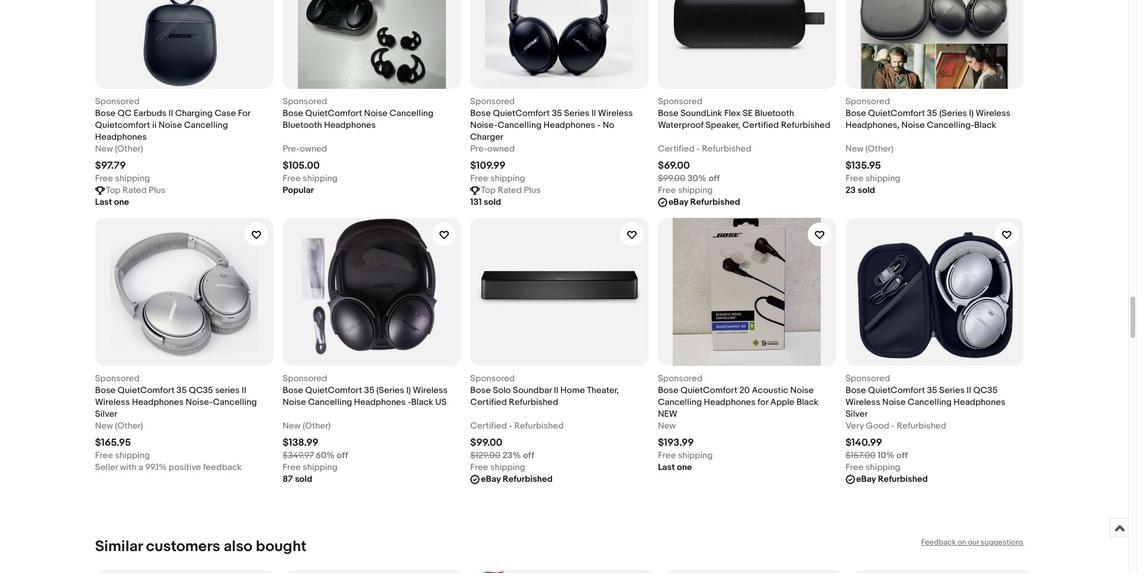 Task type: describe. For each thing, give the bounding box(es) containing it.
feedback
[[922, 538, 957, 548]]

(other) inside sponsored bose quietcomfort 35 qc35 series ii wireless headphones noise-cancelling silver new (other) $165.95 free shipping seller with a 99.1% positive feedback
[[115, 421, 143, 432]]

free inside new (other) $135.95 free shipping 23 sold
[[846, 173, 864, 184]]

cancelling inside 'sponsored bose qc earbuds ii charging case for quietcomfort ii noise cancelling headphones new (other) $97.79 free shipping'
[[184, 120, 228, 131]]

cancelling inside sponsored bose quietcomfort 35 qc35 series ii wireless headphones noise-cancelling silver new (other) $165.95 free shipping seller with a 99.1% positive feedback
[[213, 397, 257, 408]]

bluetooth for quietcomfort
[[283, 120, 322, 131]]

131 sold text field
[[471, 197, 501, 209]]

Certified - Refurbished text field
[[658, 144, 752, 155]]

one inside "sponsored bose quietcomfort 20 acoustic noise cancelling headphones for apple black new new $193.99 free shipping last one"
[[677, 462, 692, 474]]

similar customers also bought
[[95, 538, 307, 557]]

New text field
[[658, 421, 676, 433]]

sold inside new (other) $135.95 free shipping 23 sold
[[858, 185, 876, 196]]

sponsored for sponsored bose quietcomfort 20 acoustic noise cancelling headphones for apple black new new $193.99 free shipping last one
[[658, 374, 703, 385]]

ebay for $99.00
[[481, 474, 501, 486]]

list containing $97.79
[[95, 0, 1034, 505]]

series for $109.99
[[564, 108, 590, 119]]

wireless inside sponsored bose quietcomfort 35 qc35 series ii wireless headphones noise-cancelling silver new (other) $165.95 free shipping seller with a 99.1% positive feedback
[[95, 397, 130, 408]]

bought
[[256, 538, 307, 557]]

60%
[[316, 451, 335, 462]]

one inside last one text box
[[114, 197, 129, 208]]

23%
[[503, 451, 521, 462]]

23 sold text field
[[846, 185, 876, 197]]

$135.95
[[846, 160, 882, 172]]

sponsored text field for $105.00
[[283, 96, 327, 108]]

shipping inside sponsored bose quietcomfort 35 qc35 series ii wireless headphones noise-cancelling silver new (other) $165.95 free shipping seller with a 99.1% positive feedback
[[115, 451, 150, 462]]

- inside sponsored bose quietcomfort 35 series ii qc35 wireless noise cancelling headphones silver very good - refurbished $140.99 $157.00 10% off free shipping
[[892, 421, 895, 432]]

free shipping text field down 30%
[[658, 185, 713, 197]]

ii inside sponsored bose quietcomfort 35 qc35 series ii wireless headphones noise-cancelling silver new (other) $165.95 free shipping seller with a 99.1% positive feedback
[[242, 385, 246, 397]]

free inside sponsored bose quietcomfort 35 qc35 series ii wireless headphones noise-cancelling silver new (other) $165.95 free shipping seller with a 99.1% positive feedback
[[95, 451, 113, 462]]

headphones inside sponsored bose quietcomfort noise cancelling bluetooth headphones
[[324, 120, 376, 131]]

soundlink
[[681, 108, 723, 119]]

a
[[139, 462, 143, 474]]

sponsored bose qc earbuds ii charging case for quietcomfort ii noise cancelling headphones new (other) $97.79 free shipping
[[95, 96, 251, 184]]

top rated plus for $109.99
[[481, 185, 541, 196]]

previous price $349.97 60% off text field
[[283, 451, 348, 462]]

(other) inside new (other) $135.95 free shipping 23 sold
[[866, 144, 894, 155]]

sponsored for sponsored bose qc earbuds ii charging case for quietcomfort ii noise cancelling headphones new (other) $97.79 free shipping
[[95, 96, 140, 107]]

sponsored text field for quietcomfort
[[471, 96, 515, 108]]

cancelling inside sponsored bose quietcomfort 35 series ii qc35 wireless noise cancelling headphones silver very good - refurbished $140.99 $157.00 10% off free shipping
[[908, 397, 952, 408]]

feedback on our suggestions
[[922, 538, 1024, 548]]

qc35 inside sponsored bose quietcomfort 35 series ii qc35 wireless noise cancelling headphones silver very good - refurbished $140.99 $157.00 10% off free shipping
[[974, 385, 998, 397]]

free inside 'sponsored bose qc earbuds ii charging case for quietcomfort ii noise cancelling headphones new (other) $97.79 free shipping'
[[95, 173, 113, 184]]

new (other) text field for $138.99
[[283, 421, 331, 433]]

pre-owned text field for $105.00
[[283, 144, 327, 155]]

quietcomfort for sponsored bose quietcomfort 35 series ii qc35 wireless noise cancelling headphones silver very good - refurbished $140.99 $157.00 10% off free shipping
[[869, 385, 926, 397]]

Certified - Refurbished text field
[[471, 421, 564, 433]]

black for $135.95
[[975, 120, 997, 131]]

sold inside the new (other) $138.99 $349.97 60% off free shipping 87 sold
[[295, 474, 312, 486]]

free shipping text field for $165.95
[[95, 451, 150, 462]]

23
[[846, 185, 856, 196]]

new (other) text field for $135.95
[[846, 144, 894, 155]]

quietcomfort for sponsored bose quietcomfort noise cancelling bluetooth headphones
[[305, 108, 362, 119]]

previous price $99.00 30% off text field
[[658, 173, 720, 185]]

$99.00 inside certified - refurbished $69.00 $99.00 30% off free shipping
[[658, 173, 686, 184]]

rated for $109.99
[[498, 185, 522, 196]]

refurbished inside "sponsored bose solo soundbar ii home theater, certified refurbished"
[[509, 397, 559, 408]]

certified inside "certified - refurbished $99.00 $129.00 23% off free shipping"
[[471, 421, 507, 432]]

ii inside 'sponsored bose qc earbuds ii charging case for quietcomfort ii noise cancelling headphones new (other) $97.79 free shipping'
[[169, 108, 173, 119]]

quietcomfort for sponsored bose quietcomfort 35 (series i) wireless noise cancelling headphones -black us
[[305, 385, 362, 397]]

off inside certified - refurbished $69.00 $99.00 30% off free shipping
[[709, 173, 720, 184]]

- inside sponsored bose quietcomfort 35 series ii wireless noise-cancelling headphones - no charger pre-owned $109.99 free shipping
[[598, 120, 601, 131]]

noise inside "sponsored bose quietcomfort 20 acoustic noise cancelling headphones for apple black new new $193.99 free shipping last one"
[[791, 385, 814, 397]]

free inside "sponsored bose quietcomfort 20 acoustic noise cancelling headphones for apple black new new $193.99 free shipping last one"
[[658, 451, 676, 462]]

sponsored for sponsored bose quietcomfort noise cancelling bluetooth headphones
[[283, 96, 327, 107]]

10%
[[878, 451, 895, 462]]

- inside 'sponsored bose quietcomfort 35 (series i) wireless noise cancelling headphones -black us'
[[408, 397, 412, 408]]

20
[[740, 385, 750, 397]]

ii
[[152, 120, 157, 131]]

$69.00
[[658, 160, 690, 172]]

headphones inside "sponsored bose quietcomfort 20 acoustic noise cancelling headphones for apple black new new $193.99 free shipping last one"
[[704, 397, 756, 408]]

silver for $165.95
[[95, 409, 118, 420]]

pre-owned text field for $109.99
[[471, 144, 515, 155]]

acoustic
[[752, 385, 789, 397]]

headphones inside sponsored bose quietcomfort 35 series ii qc35 wireless noise cancelling headphones silver very good - refurbished $140.99 $157.00 10% off free shipping
[[954, 397, 1006, 408]]

shipping inside sponsored bose quietcomfort 35 series ii wireless noise-cancelling headphones - no charger pre-owned $109.99 free shipping
[[491, 173, 526, 184]]

feedback
[[203, 462, 242, 474]]

shipping inside pre-owned $105.00 free shipping popular
[[303, 173, 338, 184]]

ii inside sponsored bose quietcomfort 35 series ii qc35 wireless noise cancelling headphones silver very good - refurbished $140.99 $157.00 10% off free shipping
[[967, 385, 972, 397]]

last one
[[95, 197, 129, 208]]

sponsored for sponsored bose quietcomfort 35 (series i) wireless noise cancelling headphones -black us
[[283, 374, 327, 385]]

sponsored bose quietcomfort 35 qc35 series ii wireless headphones noise-cancelling silver new (other) $165.95 free shipping seller with a 99.1% positive feedback
[[95, 374, 257, 474]]

also
[[224, 538, 253, 557]]

certified inside "sponsored bose solo soundbar ii home theater, certified refurbished"
[[471, 397, 507, 408]]

refurbished inside sponsored bose quietcomfort 35 series ii qc35 wireless noise cancelling headphones silver very good - refurbished $140.99 $157.00 10% off free shipping
[[897, 421, 947, 432]]

99.1%
[[145, 462, 167, 474]]

wireless inside sponsored bose quietcomfort 35 series ii qc35 wireless noise cancelling headphones silver very good - refurbished $140.99 $157.00 10% off free shipping
[[846, 397, 881, 408]]

flex
[[725, 108, 741, 119]]

(series for cancelling-
[[940, 108, 968, 119]]

i) for -
[[407, 385, 411, 397]]

sponsored bose quietcomfort 20 acoustic noise cancelling headphones for apple black new new $193.99 free shipping last one
[[658, 374, 819, 474]]

$69.00 text field
[[658, 160, 690, 172]]

ebay for $69.00
[[669, 197, 689, 208]]

free shipping text field down $349.97
[[283, 462, 338, 474]]

top for $109.99
[[481, 185, 496, 196]]

headphones,
[[846, 120, 900, 131]]

free inside pre-owned $105.00 free shipping popular
[[283, 173, 301, 184]]

headphones inside 'sponsored bose quietcomfort 35 (series i) wireless noise cancelling headphones -black us'
[[354, 397, 406, 408]]

new (other) text field for $97.79
[[95, 144, 143, 155]]

free inside the new (other) $138.99 $349.97 60% off free shipping 87 sold
[[283, 462, 301, 474]]

$109.99 text field
[[471, 160, 506, 172]]

free shipping text field for $105.00
[[283, 173, 338, 185]]

quietcomfort for sponsored bose quietcomfort 20 acoustic noise cancelling headphones for apple black new new $193.99 free shipping last one
[[681, 385, 738, 397]]

headphones inside 'sponsored bose qc earbuds ii charging case for quietcomfort ii noise cancelling headphones new (other) $97.79 free shipping'
[[95, 132, 147, 143]]

free inside certified - refurbished $69.00 $99.00 30% off free shipping
[[658, 185, 676, 196]]

feedback on our suggestions link
[[922, 538, 1024, 548]]

$157.00
[[846, 451, 876, 462]]

bose for sponsored bose quietcomfort 35 series ii qc35 wireless noise cancelling headphones silver very good - refurbished $140.99 $157.00 10% off free shipping
[[846, 385, 867, 397]]

charging
[[175, 108, 213, 119]]

pre- inside sponsored bose quietcomfort 35 series ii wireless noise-cancelling headphones - no charger pre-owned $109.99 free shipping
[[471, 144, 488, 155]]

ebay refurbished for $99.00
[[481, 474, 553, 486]]

theater,
[[587, 385, 619, 397]]

shipping inside "certified - refurbished $99.00 $129.00 23% off free shipping"
[[491, 462, 526, 474]]

last inside text box
[[95, 197, 112, 208]]

bose for sponsored bose quietcomfort 35 qc35 series ii wireless headphones noise-cancelling silver new (other) $165.95 free shipping seller with a 99.1% positive feedback
[[95, 385, 116, 397]]

sponsored text field for $99.00
[[471, 374, 515, 385]]

certified inside sponsored bose soundlink flex se bluetooth waterproof speaker, certified refurbished
[[743, 120, 779, 131]]

bluetooth for soundlink
[[755, 108, 795, 119]]

$165.95 text field
[[95, 438, 131, 449]]

free shipping text field down $157.00
[[846, 462, 901, 474]]

wireless for sponsored bose quietcomfort 35 (series i) wireless headphones, noise cancelling-black
[[976, 108, 1011, 119]]

customers
[[146, 538, 220, 557]]

certified - refurbished $99.00 $129.00 23% off free shipping
[[471, 421, 564, 474]]

quietcomfort for sponsored bose quietcomfort 35 (series i) wireless headphones, noise cancelling-black
[[869, 108, 926, 119]]

cancelling inside 'sponsored bose quietcomfort 35 (series i) wireless noise cancelling headphones -black us'
[[308, 397, 352, 408]]

new inside sponsored bose quietcomfort 35 qc35 series ii wireless headphones noise-cancelling silver new (other) $165.95 free shipping seller with a 99.1% positive feedback
[[95, 421, 113, 432]]

sponsored text field for $69.00
[[658, 96, 703, 108]]

$109.99
[[471, 160, 506, 172]]

bose for sponsored bose quietcomfort noise cancelling bluetooth headphones
[[283, 108, 303, 119]]

series
[[215, 385, 240, 397]]

35 for $138.99
[[364, 385, 375, 397]]

cancelling inside sponsored bose quietcomfort noise cancelling bluetooth headphones
[[390, 108, 434, 119]]

sponsored text field for $138.99
[[283, 374, 327, 385]]

shipping inside new (other) $135.95 free shipping 23 sold
[[866, 173, 901, 184]]

- inside "certified - refurbished $99.00 $129.00 23% off free shipping"
[[509, 421, 513, 432]]

for
[[238, 108, 251, 119]]

free shipping text field down $135.95
[[846, 173, 901, 185]]

case
[[215, 108, 236, 119]]

noise- inside sponsored bose quietcomfort 35 qc35 series ii wireless headphones noise-cancelling silver new (other) $165.95 free shipping seller with a 99.1% positive feedback
[[186, 397, 213, 408]]

bose for sponsored bose quietcomfort 35 (series i) wireless headphones, noise cancelling-black
[[846, 108, 867, 119]]

sponsored for sponsored bose quietcomfort 35 (series i) wireless headphones, noise cancelling-black
[[846, 96, 891, 107]]

off inside "certified - refurbished $99.00 $129.00 23% off free shipping"
[[523, 451, 535, 462]]

seller
[[95, 462, 118, 474]]

new (other) $138.99 $349.97 60% off free shipping 87 sold
[[283, 421, 348, 486]]

for
[[758, 397, 769, 408]]

$165.95
[[95, 438, 131, 449]]

no
[[603, 120, 615, 131]]

bose for sponsored bose quietcomfort 35 series ii wireless noise-cancelling headphones - no charger pre-owned $109.99 free shipping
[[471, 108, 491, 119]]

solo
[[493, 385, 511, 397]]

speaker,
[[706, 120, 741, 131]]

eBay Refurbished text field
[[481, 474, 553, 486]]

off inside the new (other) $138.99 $349.97 60% off free shipping 87 sold
[[337, 451, 348, 462]]

ii inside "sponsored bose solo soundbar ii home theater, certified refurbished"
[[554, 385, 559, 397]]

sponsored for sponsored bose quietcomfort 35 series ii qc35 wireless noise cancelling headphones silver very good - refurbished $140.99 $157.00 10% off free shipping
[[846, 374, 891, 385]]

$105.00
[[283, 160, 320, 172]]

sponsored bose solo soundbar ii home theater, certified refurbished
[[471, 374, 619, 408]]

previous price $157.00 10% off text field
[[846, 451, 909, 462]]

sponsored bose quietcomfort 35 series ii wireless noise-cancelling headphones - no charger pre-owned $109.99 free shipping
[[471, 96, 633, 184]]

apple
[[771, 397, 795, 408]]

certified inside certified - refurbished $69.00 $99.00 30% off free shipping
[[658, 144, 695, 155]]

ebay refurbished for $69.00
[[669, 197, 741, 208]]

$97.79 text field
[[95, 160, 126, 172]]

cancelling-
[[928, 120, 975, 131]]

ii inside sponsored bose quietcomfort 35 series ii wireless noise-cancelling headphones - no charger pre-owned $109.99 free shipping
[[592, 108, 596, 119]]

bose for sponsored bose soundlink flex se bluetooth waterproof speaker, certified refurbished
[[658, 108, 679, 119]]

free inside sponsored bose quietcomfort 35 series ii wireless noise-cancelling headphones - no charger pre-owned $109.99 free shipping
[[471, 173, 489, 184]]

plus for $109.99
[[524, 185, 541, 196]]

bose for sponsored bose qc earbuds ii charging case for quietcomfort ii noise cancelling headphones new (other) $97.79 free shipping
[[95, 108, 116, 119]]

positive
[[169, 462, 201, 474]]

87
[[283, 474, 293, 486]]

sponsored for sponsored bose quietcomfort 35 series ii wireless noise-cancelling headphones - no charger pre-owned $109.99 free shipping
[[471, 96, 515, 107]]

last inside "sponsored bose quietcomfort 20 acoustic noise cancelling headphones for apple black new new $193.99 free shipping last one"
[[658, 462, 675, 474]]

new
[[658, 409, 678, 420]]

$97.79
[[95, 160, 126, 172]]

series for refurbished
[[940, 385, 965, 397]]

qc
[[118, 108, 132, 119]]

very
[[846, 421, 864, 432]]

noise- inside sponsored bose quietcomfort 35 series ii wireless noise-cancelling headphones - no charger pre-owned $109.99 free shipping
[[471, 120, 498, 131]]



Task type: locate. For each thing, give the bounding box(es) containing it.
$99.00 inside "certified - refurbished $99.00 $129.00 23% off free shipping"
[[471, 438, 503, 449]]

silver
[[95, 409, 118, 420], [846, 409, 869, 420]]

free inside "certified - refurbished $99.00 $129.00 23% off free shipping"
[[471, 462, 489, 474]]

2 horizontal spatial black
[[975, 120, 997, 131]]

1 horizontal spatial sold
[[484, 197, 501, 208]]

0 horizontal spatial new (other) text field
[[95, 144, 143, 155]]

ebay
[[669, 197, 689, 208], [481, 474, 501, 486], [857, 474, 877, 486]]

shipping inside sponsored bose quietcomfort 35 series ii qc35 wireless noise cancelling headphones silver very good - refurbished $140.99 $157.00 10% off free shipping
[[866, 462, 901, 474]]

2 top from the left
[[481, 185, 496, 196]]

sponsored text field for $135.95
[[846, 96, 891, 108]]

0 vertical spatial ebay refurbished text field
[[669, 197, 741, 209]]

1 vertical spatial sold
[[484, 197, 501, 208]]

new up $97.79 text box
[[95, 144, 113, 155]]

se
[[743, 108, 753, 119]]

0 horizontal spatial last
[[95, 197, 112, 208]]

pre-owned text field down charger
[[471, 144, 515, 155]]

silver up very
[[846, 409, 869, 420]]

i)
[[970, 108, 974, 119], [407, 385, 411, 397]]

0 vertical spatial (series
[[940, 108, 968, 119]]

2 vertical spatial sold
[[295, 474, 312, 486]]

1 vertical spatial i)
[[407, 385, 411, 397]]

$140.99
[[846, 438, 883, 449]]

0 horizontal spatial $99.00
[[471, 438, 503, 449]]

bose left qc
[[95, 108, 116, 119]]

(series
[[940, 108, 968, 119], [377, 385, 405, 397]]

sponsored bose quietcomfort 35 (series i) wireless headphones, noise cancelling-black
[[846, 96, 1011, 131]]

1 vertical spatial one
[[677, 462, 692, 474]]

$349.97
[[283, 451, 314, 462]]

2 qc35 from the left
[[974, 385, 998, 397]]

pre- up '$105.00'
[[283, 144, 300, 155]]

2 horizontal spatial sold
[[858, 185, 876, 196]]

one
[[114, 197, 129, 208], [677, 462, 692, 474]]

quietcomfort inside sponsored bose quietcomfort 35 (series i) wireless headphones, noise cancelling-black
[[869, 108, 926, 119]]

0 horizontal spatial qc35
[[189, 385, 213, 397]]

$138.99
[[283, 438, 319, 449]]

top rated plus text field down $109.99 on the left of the page
[[481, 185, 541, 197]]

$129.00
[[471, 451, 501, 462]]

certified down se on the top right of the page
[[743, 120, 779, 131]]

us
[[436, 397, 447, 408]]

0 horizontal spatial owned
[[300, 144, 327, 155]]

pre- inside pre-owned $105.00 free shipping popular
[[283, 144, 300, 155]]

free
[[95, 173, 113, 184], [283, 173, 301, 184], [471, 173, 489, 184], [846, 173, 864, 184], [658, 185, 676, 196], [95, 451, 113, 462], [658, 451, 676, 462], [283, 462, 301, 474], [471, 462, 489, 474], [846, 462, 864, 474]]

certified up $69.00 text field
[[658, 144, 695, 155]]

rated for $97.79
[[123, 185, 147, 196]]

certified down solo
[[471, 397, 507, 408]]

0 horizontal spatial rated
[[123, 185, 147, 196]]

- down waterproof on the top of page
[[697, 144, 700, 155]]

noise inside 'sponsored bose quietcomfort 35 (series i) wireless noise cancelling headphones -black us'
[[283, 397, 306, 408]]

owned down charger
[[488, 144, 515, 155]]

0 horizontal spatial top
[[106, 185, 121, 196]]

plus down sponsored bose quietcomfort 35 series ii wireless noise-cancelling headphones - no charger pre-owned $109.99 free shipping
[[524, 185, 541, 196]]

quietcomfort inside sponsored bose quietcomfort noise cancelling bluetooth headphones
[[305, 108, 362, 119]]

0 vertical spatial one
[[114, 197, 129, 208]]

shipping
[[115, 173, 150, 184], [303, 173, 338, 184], [491, 173, 526, 184], [866, 173, 901, 184], [678, 185, 713, 196], [115, 451, 150, 462], [678, 451, 713, 462], [303, 462, 338, 474], [491, 462, 526, 474], [866, 462, 901, 474]]

new inside 'sponsored bose qc earbuds ii charging case for quietcomfort ii noise cancelling headphones new (other) $97.79 free shipping'
[[95, 144, 113, 155]]

2 horizontal spatial ebay
[[857, 474, 877, 486]]

wireless inside 'sponsored bose quietcomfort 35 (series i) wireless noise cancelling headphones -black us'
[[413, 385, 448, 397]]

0 horizontal spatial noise-
[[186, 397, 213, 408]]

owned
[[300, 144, 327, 155], [488, 144, 515, 155]]

off right 23%
[[523, 451, 535, 462]]

waterproof
[[658, 120, 704, 131]]

shipping inside "sponsored bose quietcomfort 20 acoustic noise cancelling headphones for apple black new new $193.99 free shipping last one"
[[678, 451, 713, 462]]

2 pre- from the left
[[471, 144, 488, 155]]

0 horizontal spatial series
[[564, 108, 590, 119]]

owned inside sponsored bose quietcomfort 35 series ii wireless noise-cancelling headphones - no charger pre-owned $109.99 free shipping
[[488, 144, 515, 155]]

i) inside 'sponsored bose quietcomfort 35 (series i) wireless noise cancelling headphones -black us'
[[407, 385, 411, 397]]

top
[[106, 185, 121, 196], [481, 185, 496, 196]]

cancelling inside sponsored bose quietcomfort 35 series ii wireless noise-cancelling headphones - no charger pre-owned $109.99 free shipping
[[498, 120, 542, 131]]

top up last one at the top left of page
[[106, 185, 121, 196]]

0 vertical spatial series
[[564, 108, 590, 119]]

2 owned from the left
[[488, 144, 515, 155]]

ebay refurbished text field for $140.99
[[857, 474, 928, 486]]

sponsored bose quietcomfort noise cancelling bluetooth headphones
[[283, 96, 434, 131]]

top rated plus up last one at the top left of page
[[106, 185, 166, 196]]

0 vertical spatial bluetooth
[[755, 108, 795, 119]]

shipping up 'with' in the left of the page
[[115, 451, 150, 462]]

0 horizontal spatial ebay
[[481, 474, 501, 486]]

2 top rated plus from the left
[[481, 185, 541, 196]]

2 rated from the left
[[498, 185, 522, 196]]

noise inside sponsored bose quietcomfort 35 (series i) wireless headphones, noise cancelling-black
[[902, 120, 926, 131]]

wireless for sponsored bose quietcomfort 35 series ii wireless noise-cancelling headphones - no charger pre-owned $109.99 free shipping
[[598, 108, 633, 119]]

35 inside 'sponsored bose quietcomfort 35 (series i) wireless noise cancelling headphones -black us'
[[364, 385, 375, 397]]

refurbished
[[781, 120, 831, 131], [702, 144, 752, 155], [691, 197, 741, 208], [509, 397, 559, 408], [515, 421, 564, 432], [897, 421, 947, 432], [503, 474, 553, 486], [879, 474, 928, 486]]

1 vertical spatial last
[[658, 462, 675, 474]]

earbuds
[[134, 108, 167, 119]]

1 horizontal spatial plus
[[524, 185, 541, 196]]

1 horizontal spatial ebay refurbished text field
[[857, 474, 928, 486]]

(other) inside 'sponsored bose qc earbuds ii charging case for quietcomfort ii noise cancelling headphones new (other) $97.79 free shipping'
[[115, 144, 143, 155]]

refurbished inside sponsored bose soundlink flex se bluetooth waterproof speaker, certified refurbished
[[781, 120, 831, 131]]

good
[[866, 421, 890, 432]]

1 horizontal spatial $99.00
[[658, 173, 686, 184]]

1 horizontal spatial top rated plus text field
[[481, 185, 541, 197]]

0 vertical spatial i)
[[970, 108, 974, 119]]

last down $193.99 text field
[[658, 462, 675, 474]]

2 pre-owned text field from the left
[[471, 144, 515, 155]]

1 horizontal spatial one
[[677, 462, 692, 474]]

our
[[969, 538, 980, 548]]

bose inside 'sponsored bose quietcomfort 35 (series i) wireless noise cancelling headphones -black us'
[[283, 385, 303, 397]]

sponsored bose quietcomfort 35 series ii qc35 wireless noise cancelling headphones silver very good - refurbished $140.99 $157.00 10% off free shipping
[[846, 374, 1006, 474]]

top rated plus up '131 sold'
[[481, 185, 541, 196]]

Free shipping text field
[[283, 173, 338, 185], [95, 451, 150, 462], [283, 462, 338, 474]]

bose for sponsored bose quietcomfort 20 acoustic noise cancelling headphones for apple black new new $193.99 free shipping last one
[[658, 385, 679, 397]]

New (Other) text field
[[95, 421, 143, 433]]

0 vertical spatial noise-
[[471, 120, 498, 131]]

quietcomfort inside "sponsored bose quietcomfort 20 acoustic noise cancelling headphones for apple black new new $193.99 free shipping last one"
[[681, 385, 738, 397]]

87 sold text field
[[283, 474, 312, 486]]

1 vertical spatial bluetooth
[[283, 120, 322, 131]]

qc35 inside sponsored bose quietcomfort 35 qc35 series ii wireless headphones noise-cancelling silver new (other) $165.95 free shipping seller with a 99.1% positive feedback
[[189, 385, 213, 397]]

ebay refurbished text field down 30%
[[669, 197, 741, 209]]

off inside sponsored bose quietcomfort 35 series ii qc35 wireless noise cancelling headphones silver very good - refurbished $140.99 $157.00 10% off free shipping
[[897, 451, 909, 462]]

quietcomfort
[[305, 108, 362, 119], [493, 108, 550, 119], [869, 108, 926, 119], [118, 385, 175, 397], [305, 385, 362, 397], [681, 385, 738, 397], [869, 385, 926, 397]]

bluetooth right se on the top right of the page
[[755, 108, 795, 119]]

$135.95 text field
[[846, 160, 882, 172]]

1 horizontal spatial noise-
[[471, 120, 498, 131]]

ebay down $157.00
[[857, 474, 877, 486]]

(other) up $165.95 text box at the left of the page
[[115, 421, 143, 432]]

New (Other) text field
[[95, 144, 143, 155], [846, 144, 894, 155], [283, 421, 331, 433]]

sponsored inside "sponsored bose solo soundbar ii home theater, certified refurbished"
[[471, 374, 515, 385]]

list
[[95, 0, 1034, 505]]

noise inside sponsored bose quietcomfort 35 series ii qc35 wireless noise cancelling headphones silver very good - refurbished $140.99 $157.00 10% off free shipping
[[883, 397, 906, 408]]

shipping down '$105.00'
[[303, 173, 338, 184]]

noise inside sponsored bose quietcomfort noise cancelling bluetooth headphones
[[364, 108, 388, 119]]

ebay refurbished text field down 10%
[[857, 474, 928, 486]]

new (other) text field up $97.79 text box
[[95, 144, 143, 155]]

1 horizontal spatial i)
[[970, 108, 974, 119]]

owned inside pre-owned $105.00 free shipping popular
[[300, 144, 327, 155]]

free shipping text field down $165.95
[[95, 451, 150, 462]]

black inside "sponsored bose quietcomfort 20 acoustic noise cancelling headphones for apple black new new $193.99 free shipping last one"
[[797, 397, 819, 408]]

sponsored for sponsored bose quietcomfort 35 qc35 series ii wireless headphones noise-cancelling silver new (other) $165.95 free shipping seller with a 99.1% positive feedback
[[95, 374, 140, 385]]

series
[[564, 108, 590, 119], [940, 385, 965, 397]]

quietcomfort for sponsored bose quietcomfort 35 series ii wireless noise-cancelling headphones - no charger pre-owned $109.99 free shipping
[[493, 108, 550, 119]]

quietcomfort inside sponsored bose quietcomfort 35 series ii wireless noise-cancelling headphones - no charger pre-owned $109.99 free shipping
[[493, 108, 550, 119]]

bose inside sponsored bose quietcomfort noise cancelling bluetooth headphones
[[283, 108, 303, 119]]

1 horizontal spatial bluetooth
[[755, 108, 795, 119]]

1 owned from the left
[[300, 144, 327, 155]]

2 silver from the left
[[846, 409, 869, 420]]

noise
[[364, 108, 388, 119], [159, 120, 182, 131], [902, 120, 926, 131], [791, 385, 814, 397], [283, 397, 306, 408], [883, 397, 906, 408]]

bose inside sponsored bose quietcomfort 35 qc35 series ii wireless headphones noise-cancelling silver new (other) $165.95 free shipping seller with a 99.1% positive feedback
[[95, 385, 116, 397]]

2 plus from the left
[[524, 185, 541, 196]]

35 for $109.99
[[552, 108, 562, 119]]

$105.00 text field
[[283, 160, 320, 172]]

sponsored bose quietcomfort 35 (series i) wireless noise cancelling headphones -black us
[[283, 374, 448, 408]]

0 horizontal spatial i)
[[407, 385, 411, 397]]

shipping down 10%
[[866, 462, 901, 474]]

free shipping text field down '$105.00'
[[283, 173, 338, 185]]

refurbished inside "certified - refurbished $99.00 $129.00 23% off free shipping"
[[515, 421, 564, 432]]

refurbished inside certified - refurbished $69.00 $99.00 30% off free shipping
[[702, 144, 752, 155]]

series inside sponsored bose quietcomfort 35 series ii qc35 wireless noise cancelling headphones silver very good - refurbished $140.99 $157.00 10% off free shipping
[[940, 385, 965, 397]]

shipping inside 'sponsored bose qc earbuds ii charging case for quietcomfort ii noise cancelling headphones new (other) $97.79 free shipping'
[[115, 173, 150, 184]]

1 horizontal spatial (series
[[940, 108, 968, 119]]

1 horizontal spatial top
[[481, 185, 496, 196]]

certified up $99.00 text box
[[471, 421, 507, 432]]

shipping inside the new (other) $138.99 $349.97 60% off free shipping 87 sold
[[303, 462, 338, 474]]

1 plus from the left
[[149, 185, 166, 196]]

series inside sponsored bose quietcomfort 35 series ii wireless noise-cancelling headphones - no charger pre-owned $109.99 free shipping
[[564, 108, 590, 119]]

headphones
[[324, 120, 376, 131], [544, 120, 596, 131], [95, 132, 147, 143], [132, 397, 184, 408], [354, 397, 406, 408], [704, 397, 756, 408], [954, 397, 1006, 408]]

new (other) $135.95 free shipping 23 sold
[[846, 144, 901, 196]]

sold right 23
[[858, 185, 876, 196]]

1 horizontal spatial series
[[940, 385, 965, 397]]

1 pre- from the left
[[283, 144, 300, 155]]

pre- down charger
[[471, 144, 488, 155]]

1 rated from the left
[[123, 185, 147, 196]]

(other) up $135.95
[[866, 144, 894, 155]]

bluetooth
[[755, 108, 795, 119], [283, 120, 322, 131]]

wireless
[[598, 108, 633, 119], [976, 108, 1011, 119], [413, 385, 448, 397], [95, 397, 130, 408], [846, 397, 881, 408]]

30%
[[688, 173, 707, 184]]

bose for sponsored bose solo soundbar ii home theater, certified refurbished
[[471, 385, 491, 397]]

silver for -
[[846, 409, 869, 420]]

Top Rated Plus text field
[[106, 185, 166, 197], [481, 185, 541, 197]]

(other)
[[115, 144, 143, 155], [866, 144, 894, 155], [115, 421, 143, 432], [303, 421, 331, 432]]

- right good
[[892, 421, 895, 432]]

popular
[[283, 185, 314, 196]]

quietcomfort for sponsored bose quietcomfort 35 qc35 series ii wireless headphones noise-cancelling silver new (other) $165.95 free shipping seller with a 99.1% positive feedback
[[118, 385, 175, 397]]

free up last one text field
[[658, 451, 676, 462]]

(other) down quietcomfort
[[115, 144, 143, 155]]

certified - refurbished $69.00 $99.00 30% off free shipping
[[658, 144, 752, 196]]

$140.99 text field
[[846, 438, 883, 449]]

2 horizontal spatial ebay refurbished
[[857, 474, 928, 486]]

off right 10%
[[897, 451, 909, 462]]

black inside 'sponsored bose quietcomfort 35 (series i) wireless noise cancelling headphones -black us'
[[412, 397, 434, 408]]

ebay refurbished down 23%
[[481, 474, 553, 486]]

one down $193.99 text field
[[677, 462, 692, 474]]

plus down 'sponsored bose qc earbuds ii charging case for quietcomfort ii noise cancelling headphones new (other) $97.79 free shipping'
[[149, 185, 166, 196]]

charger
[[471, 132, 504, 143]]

with
[[120, 462, 137, 474]]

bose right for
[[283, 108, 303, 119]]

new inside "sponsored bose quietcomfort 20 acoustic noise cancelling headphones for apple black new new $193.99 free shipping last one"
[[658, 421, 676, 432]]

0 horizontal spatial one
[[114, 197, 129, 208]]

quietcomfort inside 'sponsored bose quietcomfort 35 (series i) wireless noise cancelling headphones -black us'
[[305, 385, 362, 397]]

pre-
[[283, 144, 300, 155], [471, 144, 488, 155]]

1 horizontal spatial qc35
[[974, 385, 998, 397]]

0 horizontal spatial pre-
[[283, 144, 300, 155]]

1 qc35 from the left
[[189, 385, 213, 397]]

2 horizontal spatial new (other) text field
[[846, 144, 894, 155]]

1 horizontal spatial ebay
[[669, 197, 689, 208]]

plus
[[149, 185, 166, 196], [524, 185, 541, 196]]

bose up new (other) text box
[[95, 385, 116, 397]]

1 horizontal spatial silver
[[846, 409, 869, 420]]

sponsored inside 'sponsored bose quietcomfort 35 (series i) wireless noise cancelling headphones -black us'
[[283, 374, 327, 385]]

bose inside "sponsored bose solo soundbar ii home theater, certified refurbished"
[[471, 385, 491, 397]]

new up $138.99
[[283, 421, 301, 432]]

sold right 87
[[295, 474, 312, 486]]

sponsored
[[95, 96, 140, 107], [283, 96, 327, 107], [471, 96, 515, 107], [658, 96, 703, 107], [846, 96, 891, 107], [95, 374, 140, 385], [283, 374, 327, 385], [471, 374, 515, 385], [658, 374, 703, 385], [846, 374, 891, 385]]

top rated plus
[[106, 185, 166, 196], [481, 185, 541, 196]]

1 horizontal spatial rated
[[498, 185, 522, 196]]

1 horizontal spatial top rated plus
[[481, 185, 541, 196]]

0 horizontal spatial ebay refurbished text field
[[669, 197, 741, 209]]

35 inside sponsored bose quietcomfort 35 qc35 series ii wireless headphones noise-cancelling silver new (other) $165.95 free shipping seller with a 99.1% positive feedback
[[177, 385, 187, 397]]

35 inside sponsored bose quietcomfort 35 series ii wireless noise-cancelling headphones - no charger pre-owned $109.99 free shipping
[[552, 108, 562, 119]]

free up popular on the top of page
[[283, 173, 301, 184]]

free down $157.00
[[846, 462, 864, 474]]

owned up $105.00 text field
[[300, 144, 327, 155]]

bose left solo
[[471, 385, 491, 397]]

suggestions
[[981, 538, 1024, 548]]

shipping down 23%
[[491, 462, 526, 474]]

bose inside sponsored bose quietcomfort 35 (series i) wireless headphones, noise cancelling-black
[[846, 108, 867, 119]]

1 top from the left
[[106, 185, 121, 196]]

eBay Refurbished text field
[[669, 197, 741, 209], [857, 474, 928, 486]]

group
[[95, 571, 1034, 574]]

home
[[561, 385, 585, 397]]

shipping down the 60%
[[303, 462, 338, 474]]

1 vertical spatial $99.00
[[471, 438, 503, 449]]

sponsored inside sponsored bose quietcomfort 35 (series i) wireless headphones, noise cancelling-black
[[846, 96, 891, 107]]

silver up new (other) text box
[[95, 409, 118, 420]]

noise-
[[471, 120, 498, 131], [186, 397, 213, 408]]

free shipping text field down $109.99 text box
[[471, 173, 526, 185]]

35 inside sponsored bose quietcomfort 35 series ii qc35 wireless noise cancelling headphones silver very good - refurbished $140.99 $157.00 10% off free shipping
[[928, 385, 938, 397]]

free down the $129.00
[[471, 462, 489, 474]]

ebay refurbished down 30%
[[669, 197, 741, 208]]

rated
[[123, 185, 147, 196], [498, 185, 522, 196]]

ebay refurbished down 10%
[[857, 474, 928, 486]]

0 horizontal spatial plus
[[149, 185, 166, 196]]

similar
[[95, 538, 143, 557]]

off right the 60%
[[337, 451, 348, 462]]

new up $165.95 text box at the left of the page
[[95, 421, 113, 432]]

headphones inside sponsored bose quietcomfort 35 series ii wireless noise-cancelling headphones - no charger pre-owned $109.99 free shipping
[[544, 120, 596, 131]]

i) inside sponsored bose quietcomfort 35 (series i) wireless headphones, noise cancelling-black
[[970, 108, 974, 119]]

Sponsored text field
[[95, 96, 140, 108], [283, 96, 327, 108], [471, 96, 515, 108], [95, 374, 140, 385], [658, 374, 703, 385]]

0 horizontal spatial top rated plus
[[106, 185, 166, 196]]

(other) inside the new (other) $138.99 $349.97 60% off free shipping 87 sold
[[303, 421, 331, 432]]

1 horizontal spatial black
[[797, 397, 819, 408]]

131 sold
[[471, 197, 501, 208]]

top rated plus text field down $97.79 text box
[[106, 185, 166, 197]]

new (other) text field up '$135.95' text box
[[846, 144, 894, 155]]

1 horizontal spatial pre-owned text field
[[471, 144, 515, 155]]

ebay down previous price $99.00 30% off text field
[[669, 197, 689, 208]]

shipping down 30%
[[678, 185, 713, 196]]

free shipping text field down the $129.00
[[471, 462, 526, 474]]

0 horizontal spatial black
[[412, 397, 434, 408]]

sponsored inside sponsored bose quietcomfort 35 series ii wireless noise-cancelling headphones - no charger pre-owned $109.99 free shipping
[[471, 96, 515, 107]]

last down $97.79 text box
[[95, 197, 112, 208]]

0 horizontal spatial sold
[[295, 474, 312, 486]]

ebay refurbished
[[669, 197, 741, 208], [481, 474, 553, 486], [857, 474, 928, 486]]

ebay refurbished text field for $69.00
[[669, 197, 741, 209]]

off
[[709, 173, 720, 184], [337, 451, 348, 462], [523, 451, 535, 462], [897, 451, 909, 462]]

sponsored for sponsored bose solo soundbar ii home theater, certified refurbished
[[471, 374, 515, 385]]

shipping inside certified - refurbished $69.00 $99.00 30% off free shipping
[[678, 185, 713, 196]]

Very Good - Refurbished text field
[[846, 421, 947, 433]]

0 vertical spatial $99.00
[[658, 173, 686, 184]]

bluetooth inside sponsored bose quietcomfort noise cancelling bluetooth headphones
[[283, 120, 322, 131]]

bluetooth up '$105.00'
[[283, 120, 322, 131]]

0 horizontal spatial bluetooth
[[283, 120, 322, 131]]

one down $97.79 text box
[[114, 197, 129, 208]]

certified
[[743, 120, 779, 131], [658, 144, 695, 155], [471, 397, 507, 408], [471, 421, 507, 432]]

sponsored bose soundlink flex se bluetooth waterproof speaker, certified refurbished
[[658, 96, 831, 131]]

$99.00 up the $129.00
[[471, 438, 503, 449]]

top for $97.79
[[106, 185, 121, 196]]

pre-owned text field up $105.00 text field
[[283, 144, 327, 155]]

new inside new (other) $135.95 free shipping 23 sold
[[846, 144, 864, 155]]

bose up new at the right
[[658, 385, 679, 397]]

sponsored text field for qc
[[95, 96, 140, 108]]

sold inside 131 sold text box
[[484, 197, 501, 208]]

bose up headphones, on the right top of page
[[846, 108, 867, 119]]

Pre-owned text field
[[283, 144, 327, 155], [471, 144, 515, 155]]

sponsored text field for $140.99
[[846, 374, 891, 385]]

bose up the $138.99 text box
[[283, 385, 303, 397]]

shipping down $109.99 text box
[[491, 173, 526, 184]]

top rated plus text field for $109.99
[[481, 185, 541, 197]]

new inside the new (other) $138.99 $349.97 60% off free shipping 87 sold
[[283, 421, 301, 432]]

bose up charger
[[471, 108, 491, 119]]

1 vertical spatial (series
[[377, 385, 405, 397]]

- up 23%
[[509, 421, 513, 432]]

on
[[958, 538, 967, 548]]

1 horizontal spatial new (other) text field
[[283, 421, 331, 433]]

1 vertical spatial noise-
[[186, 397, 213, 408]]

bose inside sponsored bose quietcomfort 35 series ii wireless noise-cancelling headphones - no charger pre-owned $109.99 free shipping
[[471, 108, 491, 119]]

$99.00 text field
[[471, 438, 503, 449]]

noise inside 'sponsored bose qc earbuds ii charging case for quietcomfort ii noise cancelling headphones new (other) $97.79 free shipping'
[[159, 120, 182, 131]]

rated up '131 sold'
[[498, 185, 522, 196]]

2 top rated plus text field from the left
[[481, 185, 541, 197]]

sponsored inside sponsored bose quietcomfort 35 qc35 series ii wireless headphones noise-cancelling silver new (other) $165.95 free shipping seller with a 99.1% positive feedback
[[95, 374, 140, 385]]

top up '131 sold'
[[481, 185, 496, 196]]

(series for headphones
[[377, 385, 405, 397]]

$138.99 text field
[[283, 438, 319, 449]]

free up 23
[[846, 173, 864, 184]]

free down $97.79 text box
[[95, 173, 113, 184]]

Seller with a 99.1% positive feedback text field
[[95, 462, 242, 474]]

cancelling inside "sponsored bose quietcomfort 20 acoustic noise cancelling headphones for apple black new new $193.99 free shipping last one"
[[658, 397, 702, 408]]

1 vertical spatial series
[[940, 385, 965, 397]]

1 vertical spatial ebay refurbished text field
[[857, 474, 928, 486]]

- left no
[[598, 120, 601, 131]]

free shipping text field down $97.79 text box
[[95, 173, 150, 185]]

plus for $97.79
[[149, 185, 166, 196]]

$193.99 text field
[[658, 438, 694, 449]]

previous price $129.00 23% off text field
[[471, 451, 535, 462]]

quietcomfort
[[95, 120, 150, 131]]

new
[[95, 144, 113, 155], [846, 144, 864, 155], [95, 421, 113, 432], [283, 421, 301, 432], [658, 421, 676, 432]]

free down $69.00 text field
[[658, 185, 676, 196]]

shipping down $97.79 text box
[[115, 173, 150, 184]]

Free shipping text field
[[95, 173, 150, 185], [471, 173, 526, 185], [846, 173, 901, 185], [658, 185, 713, 197], [658, 451, 713, 462], [471, 462, 526, 474], [846, 462, 901, 474]]

soundbar
[[513, 385, 552, 397]]

35
[[552, 108, 562, 119], [928, 108, 938, 119], [177, 385, 187, 397], [364, 385, 375, 397], [928, 385, 938, 397]]

top rated plus for $97.79
[[106, 185, 166, 196]]

sold right 131
[[484, 197, 501, 208]]

top rated plus text field for $97.79
[[106, 185, 166, 197]]

sponsored inside sponsored bose quietcomfort 35 series ii qc35 wireless noise cancelling headphones silver very good - refurbished $140.99 $157.00 10% off free shipping
[[846, 374, 891, 385]]

i) for black
[[970, 108, 974, 119]]

shipping down $193.99 text field
[[678, 451, 713, 462]]

quietcomfort inside sponsored bose quietcomfort 35 series ii qc35 wireless noise cancelling headphones silver very good - refurbished $140.99 $157.00 10% off free shipping
[[869, 385, 926, 397]]

Sponsored text field
[[658, 96, 703, 108], [846, 96, 891, 108], [283, 374, 327, 385], [471, 374, 515, 385], [846, 374, 891, 385]]

Popular text field
[[283, 185, 314, 197]]

- inside certified - refurbished $69.00 $99.00 30% off free shipping
[[697, 144, 700, 155]]

ii
[[169, 108, 173, 119], [592, 108, 596, 119], [242, 385, 246, 397], [554, 385, 559, 397], [967, 385, 972, 397]]

rated up last one at the top left of page
[[123, 185, 147, 196]]

0 horizontal spatial ebay refurbished
[[481, 474, 553, 486]]

bose inside sponsored bose soundlink flex se bluetooth waterproof speaker, certified refurbished
[[658, 108, 679, 119]]

bose up very
[[846, 385, 867, 397]]

bose inside "sponsored bose quietcomfort 20 acoustic noise cancelling headphones for apple black new new $193.99 free shipping last one"
[[658, 385, 679, 397]]

wireless inside sponsored bose quietcomfort 35 (series i) wireless headphones, noise cancelling-black
[[976, 108, 1011, 119]]

bose
[[95, 108, 116, 119], [283, 108, 303, 119], [471, 108, 491, 119], [658, 108, 679, 119], [846, 108, 867, 119], [95, 385, 116, 397], [283, 385, 303, 397], [471, 385, 491, 397], [658, 385, 679, 397], [846, 385, 867, 397]]

1 silver from the left
[[95, 409, 118, 420]]

- left the us
[[408, 397, 412, 408]]

silver inside sponsored bose quietcomfort 35 qc35 series ii wireless headphones noise-cancelling silver new (other) $165.95 free shipping seller with a 99.1% positive feedback
[[95, 409, 118, 420]]

1 top rated plus text field from the left
[[106, 185, 166, 197]]

black
[[975, 120, 997, 131], [412, 397, 434, 408], [797, 397, 819, 408]]

(other) up $138.99
[[303, 421, 331, 432]]

quietcomfort inside sponsored bose quietcomfort 35 qc35 series ii wireless headphones noise-cancelling silver new (other) $165.95 free shipping seller with a 99.1% positive feedback
[[118, 385, 175, 397]]

1 horizontal spatial last
[[658, 462, 675, 474]]

0 horizontal spatial silver
[[95, 409, 118, 420]]

headphones inside sponsored bose quietcomfort 35 qc35 series ii wireless headphones noise-cancelling silver new (other) $165.95 free shipping seller with a 99.1% positive feedback
[[132, 397, 184, 408]]

Last one text field
[[95, 197, 129, 209]]

0 vertical spatial last
[[95, 197, 112, 208]]

1 top rated plus from the left
[[106, 185, 166, 196]]

35 for $140.99
[[928, 385, 938, 397]]

silver inside sponsored bose quietcomfort 35 series ii qc35 wireless noise cancelling headphones silver very good - refurbished $140.99 $157.00 10% off free shipping
[[846, 409, 869, 420]]

new up '$135.95' text box
[[846, 144, 864, 155]]

sponsored for sponsored bose soundlink flex se bluetooth waterproof speaker, certified refurbished
[[658, 96, 703, 107]]

free shipping text field down $193.99 text field
[[658, 451, 713, 462]]

0 horizontal spatial (series
[[377, 385, 405, 397]]

Last one text field
[[658, 462, 692, 474]]

black for $193.99
[[797, 397, 819, 408]]

free up 87
[[283, 462, 301, 474]]

$99.00 down $69.00 text field
[[658, 173, 686, 184]]

free inside sponsored bose quietcomfort 35 series ii qc35 wireless noise cancelling headphones silver very good - refurbished $140.99 $157.00 10% off free shipping
[[846, 462, 864, 474]]

0 horizontal spatial pre-owned text field
[[283, 144, 327, 155]]

1 pre-owned text field from the left
[[283, 144, 327, 155]]

131
[[471, 197, 482, 208]]

1 horizontal spatial ebay refurbished
[[669, 197, 741, 208]]

new (other) text field up $138.99
[[283, 421, 331, 433]]

refurbished inside text box
[[503, 474, 553, 486]]

$99.00
[[658, 173, 686, 184], [471, 438, 503, 449]]

sold
[[858, 185, 876, 196], [484, 197, 501, 208], [295, 474, 312, 486]]

free down $109.99 text box
[[471, 173, 489, 184]]

$193.99
[[658, 438, 694, 449]]

wireless for sponsored bose quietcomfort 35 (series i) wireless noise cancelling headphones -black us
[[413, 385, 448, 397]]

new down new at the right
[[658, 421, 676, 432]]

bose inside 'sponsored bose qc earbuds ii charging case for quietcomfort ii noise cancelling headphones new (other) $97.79 free shipping'
[[95, 108, 116, 119]]

shipping down $135.95
[[866, 173, 901, 184]]

0 horizontal spatial top rated plus text field
[[106, 185, 166, 197]]

off right 30%
[[709, 173, 720, 184]]

1 horizontal spatial pre-
[[471, 144, 488, 155]]

0 vertical spatial sold
[[858, 185, 876, 196]]

bose up waterproof on the top of page
[[658, 108, 679, 119]]

qc35
[[189, 385, 213, 397], [974, 385, 998, 397]]

bose for sponsored bose quietcomfort 35 (series i) wireless noise cancelling headphones -black us
[[283, 385, 303, 397]]

1 horizontal spatial owned
[[488, 144, 515, 155]]

sponsored inside "sponsored bose quietcomfort 20 acoustic noise cancelling headphones for apple black new new $193.99 free shipping last one"
[[658, 374, 703, 385]]

35 inside sponsored bose quietcomfort 35 (series i) wireless headphones, noise cancelling-black
[[928, 108, 938, 119]]

pre-owned $105.00 free shipping popular
[[283, 144, 338, 196]]



Task type: vqa. For each thing, say whether or not it's contained in the screenshot.
Japan
no



